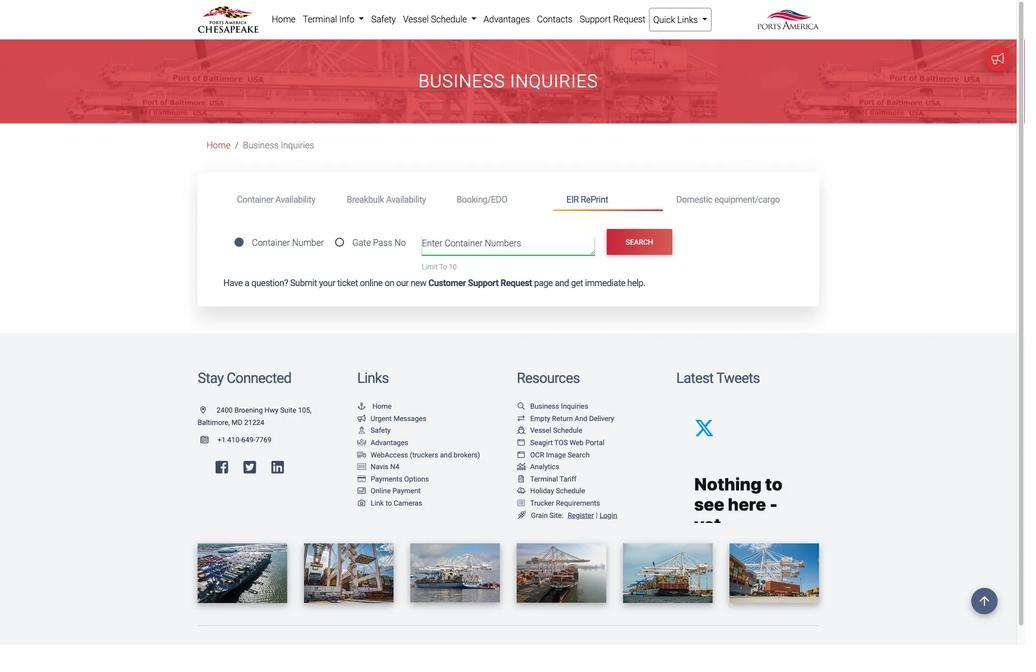 Task type: describe. For each thing, give the bounding box(es) containing it.
0 horizontal spatial advantages link
[[357, 438, 408, 447]]

on
[[385, 278, 394, 289]]

latest
[[676, 369, 714, 387]]

cameras
[[394, 499, 422, 507]]

a
[[245, 278, 249, 289]]

container availability
[[237, 194, 315, 205]]

0 vertical spatial safety
[[371, 14, 396, 24]]

have
[[223, 278, 243, 289]]

navis n4
[[371, 462, 399, 471]]

649-
[[241, 436, 255, 444]]

help.
[[628, 278, 646, 289]]

410-
[[227, 436, 241, 444]]

enter
[[422, 238, 443, 248]]

register link
[[566, 511, 594, 519]]

go to top image
[[972, 588, 998, 614]]

breakbulk availability link
[[333, 189, 443, 210]]

holiday schedule
[[530, 487, 585, 495]]

webaccess (truckers and brokers)
[[371, 450, 480, 459]]

get
[[571, 278, 583, 289]]

1 vertical spatial inquiries
[[281, 140, 314, 151]]

map marker alt image
[[200, 407, 215, 414]]

home for leftmost home link
[[207, 140, 231, 151]]

safety link for urgent messages link
[[357, 426, 391, 435]]

trucker requirements link
[[517, 499, 600, 507]]

2400 broening hwy suite 105, baltimore, md 21224 link
[[198, 406, 312, 426]]

customer support request link
[[428, 278, 532, 289]]

0 vertical spatial inquiries
[[510, 71, 598, 92]]

container for container number
[[252, 237, 290, 248]]

domestic equipment/cargo link
[[663, 189, 794, 210]]

limit to 10
[[422, 262, 457, 271]]

0 horizontal spatial request
[[501, 278, 532, 289]]

0 horizontal spatial vessel schedule link
[[400, 8, 480, 30]]

1 vertical spatial safety
[[371, 426, 391, 435]]

trucker requirements
[[530, 499, 600, 507]]

equipment/cargo
[[715, 194, 780, 205]]

2400
[[217, 406, 233, 414]]

holiday
[[530, 487, 554, 495]]

online
[[371, 487, 391, 495]]

0 vertical spatial vessel
[[403, 14, 429, 24]]

requirements
[[556, 499, 600, 507]]

search inside button
[[626, 238, 653, 246]]

1 vertical spatial links
[[357, 369, 389, 387]]

empty return and delivery link
[[517, 414, 614, 423]]

payments
[[371, 475, 403, 483]]

quick links
[[653, 14, 700, 25]]

seagirt
[[530, 438, 553, 447]]

baltimore,
[[198, 418, 230, 426]]

0 horizontal spatial home link
[[207, 140, 231, 151]]

container availability link
[[223, 189, 333, 210]]

container storage image
[[357, 463, 366, 470]]

camera image
[[357, 499, 366, 507]]

container number
[[252, 237, 324, 248]]

twitter square image
[[244, 460, 256, 474]]

eir reprint
[[567, 194, 608, 205]]

home link for 'terminal info' link
[[268, 8, 299, 30]]

domestic equipment/cargo
[[676, 194, 780, 205]]

link to cameras link
[[357, 499, 422, 507]]

0 horizontal spatial search
[[568, 450, 590, 459]]

messages
[[394, 414, 426, 423]]

tariff
[[560, 475, 577, 483]]

options
[[404, 475, 429, 483]]

safety link for 'terminal info' link
[[368, 8, 400, 30]]

online payment link
[[357, 487, 421, 495]]

phone office image
[[200, 436, 218, 443]]

customer
[[428, 278, 466, 289]]

terminal tariff
[[530, 475, 577, 483]]

navis n4 link
[[357, 462, 399, 471]]

|
[[596, 510, 598, 520]]

0 vertical spatial advantages link
[[480, 8, 534, 30]]

contacts link
[[534, 8, 576, 30]]

availability for breakbulk availability
[[386, 194, 426, 205]]

user hard hat image
[[357, 427, 366, 434]]

trucker
[[530, 499, 554, 507]]

navis
[[371, 462, 389, 471]]

stay connected
[[198, 369, 291, 387]]

new
[[411, 278, 426, 289]]

0 vertical spatial advantages
[[484, 14, 530, 24]]

browser image for ocr
[[517, 451, 526, 458]]

support request link
[[576, 8, 649, 30]]

support request
[[580, 14, 646, 24]]

file invoice image
[[517, 475, 526, 482]]

2 horizontal spatial business
[[530, 402, 559, 410]]

image
[[546, 450, 566, 459]]

urgent
[[371, 414, 392, 423]]

login link
[[600, 511, 617, 519]]

enter container numbers
[[422, 238, 521, 248]]

contacts
[[537, 14, 573, 24]]

list alt image
[[517, 499, 526, 507]]

linkedin image
[[272, 460, 284, 474]]

home link for urgent messages link
[[357, 402, 392, 410]]

login
[[600, 511, 617, 519]]

limit
[[422, 262, 438, 271]]

analytics image
[[517, 463, 526, 470]]

n4
[[390, 462, 399, 471]]

online payment
[[371, 487, 421, 495]]

ship image
[[517, 427, 526, 434]]

delivery
[[589, 414, 614, 423]]

credit card image
[[357, 475, 366, 482]]

anchor image
[[357, 403, 366, 410]]

schedule for ship icon
[[553, 426, 583, 435]]

online
[[360, 278, 383, 289]]

ticket
[[337, 278, 358, 289]]

links inside "quick links" link
[[678, 14, 698, 25]]

+1 410-649-7769
[[218, 436, 272, 444]]

page
[[534, 278, 553, 289]]

breakbulk availability
[[347, 194, 426, 205]]

container up 10 at top left
[[445, 238, 483, 248]]

2 vertical spatial inquiries
[[561, 402, 588, 410]]

exchange image
[[517, 415, 526, 422]]

browser image for seagirt
[[517, 439, 526, 446]]

1 horizontal spatial business
[[419, 71, 505, 92]]

0 vertical spatial business inquiries
[[419, 71, 598, 92]]

reprint
[[581, 194, 608, 205]]

booking/edo link
[[443, 189, 553, 210]]

payment
[[393, 487, 421, 495]]

brokers)
[[454, 450, 480, 459]]

our
[[396, 278, 409, 289]]

ocr
[[530, 450, 544, 459]]

105,
[[298, 406, 312, 414]]

portal
[[586, 438, 605, 447]]



Task type: vqa. For each thing, say whether or not it's contained in the screenshot.
Specify
no



Task type: locate. For each thing, give the bounding box(es) containing it.
home for home link associated with 'terminal info' link
[[272, 14, 296, 24]]

hand receiving image
[[357, 439, 366, 446]]

terminal inside 'terminal info' link
[[303, 14, 337, 24]]

2 vertical spatial home link
[[357, 402, 392, 410]]

quick
[[653, 14, 675, 25]]

0 vertical spatial home
[[272, 14, 296, 24]]

1 vertical spatial terminal
[[530, 475, 558, 483]]

business
[[419, 71, 505, 92], [243, 140, 279, 151], [530, 402, 559, 410]]

tweets
[[716, 369, 760, 387]]

0 vertical spatial business
[[419, 71, 505, 92]]

seagirt tos web portal
[[530, 438, 605, 447]]

request left 'quick' on the right top of the page
[[613, 14, 646, 24]]

0 horizontal spatial and
[[440, 450, 452, 459]]

eir
[[567, 194, 579, 205]]

breakbulk
[[347, 194, 384, 205]]

1 browser image from the top
[[517, 439, 526, 446]]

schedule for bells image
[[556, 487, 585, 495]]

1 vertical spatial schedule
[[553, 426, 583, 435]]

analytics link
[[517, 462, 560, 471]]

1 horizontal spatial advantages
[[484, 14, 530, 24]]

vessel schedule link
[[400, 8, 480, 30], [517, 426, 583, 435]]

and
[[555, 278, 569, 289], [440, 450, 452, 459]]

Enter Container Numbers text field
[[422, 236, 595, 255]]

1 vertical spatial safety link
[[357, 426, 391, 435]]

request
[[613, 14, 646, 24], [501, 278, 532, 289]]

and left the brokers)
[[440, 450, 452, 459]]

payments options
[[371, 475, 429, 483]]

1 vertical spatial vessel schedule link
[[517, 426, 583, 435]]

1 vertical spatial request
[[501, 278, 532, 289]]

numbers
[[485, 238, 521, 248]]

1 horizontal spatial vessel schedule
[[530, 426, 583, 435]]

1 horizontal spatial home
[[272, 14, 296, 24]]

search down the web
[[568, 450, 590, 459]]

1 availability from the left
[[275, 194, 315, 205]]

webaccess (truckers and brokers) link
[[357, 450, 480, 459]]

1 vertical spatial advantages link
[[357, 438, 408, 447]]

availability for container availability
[[275, 194, 315, 205]]

0 horizontal spatial home
[[207, 140, 231, 151]]

request left page
[[501, 278, 532, 289]]

number
[[292, 237, 324, 248]]

1 vertical spatial home link
[[207, 140, 231, 151]]

links
[[678, 14, 698, 25], [357, 369, 389, 387]]

browser image inside seagirt tos web portal link
[[517, 439, 526, 446]]

have a question? submit your ticket online on our new customer support request page and get immediate help.
[[223, 278, 646, 289]]

1 vertical spatial vessel schedule
[[530, 426, 583, 435]]

credit card front image
[[357, 487, 366, 494]]

0 vertical spatial links
[[678, 14, 698, 25]]

immediate
[[585, 278, 626, 289]]

7769
[[255, 436, 272, 444]]

0 vertical spatial browser image
[[517, 439, 526, 446]]

2400 broening hwy suite 105, baltimore, md 21224
[[198, 406, 312, 426]]

and left get
[[555, 278, 569, 289]]

info
[[339, 14, 355, 24]]

gate pass no
[[353, 237, 406, 248]]

links right 'quick' on the right top of the page
[[678, 14, 698, 25]]

0 vertical spatial terminal
[[303, 14, 337, 24]]

advantages left 'contacts' link
[[484, 14, 530, 24]]

webaccess
[[371, 450, 408, 459]]

terminal left info
[[303, 14, 337, 24]]

terminal info link
[[299, 8, 368, 30]]

business inquiries
[[419, 71, 598, 92], [243, 140, 314, 151], [530, 402, 588, 410]]

payments options link
[[357, 475, 429, 483]]

hwy
[[265, 406, 279, 414]]

1 horizontal spatial search
[[626, 238, 653, 246]]

2 horizontal spatial home link
[[357, 402, 392, 410]]

2 browser image from the top
[[517, 451, 526, 458]]

truck container image
[[357, 451, 366, 458]]

search button
[[607, 229, 673, 255]]

browser image down ship icon
[[517, 439, 526, 446]]

support right 'contacts' link
[[580, 14, 611, 24]]

terminal info
[[303, 14, 357, 24]]

browser image up analytics icon
[[517, 451, 526, 458]]

search up help.
[[626, 238, 653, 246]]

1 vertical spatial browser image
[[517, 451, 526, 458]]

1 vertical spatial business inquiries
[[243, 140, 314, 151]]

your
[[319, 278, 335, 289]]

suite
[[280, 406, 296, 414]]

grain
[[531, 511, 548, 519]]

schedule
[[431, 14, 467, 24], [553, 426, 583, 435], [556, 487, 585, 495]]

1 horizontal spatial home link
[[268, 8, 299, 30]]

2 horizontal spatial home
[[373, 402, 392, 410]]

advantages link
[[480, 8, 534, 30], [357, 438, 408, 447]]

browser image
[[517, 439, 526, 446], [517, 451, 526, 458]]

search image
[[517, 403, 526, 410]]

1 vertical spatial home
[[207, 140, 231, 151]]

0 horizontal spatial availability
[[275, 194, 315, 205]]

inquiries
[[510, 71, 598, 92], [281, 140, 314, 151], [561, 402, 588, 410]]

2 vertical spatial schedule
[[556, 487, 585, 495]]

link to cameras
[[371, 499, 422, 507]]

advantages up webaccess
[[371, 438, 408, 447]]

0 vertical spatial schedule
[[431, 14, 467, 24]]

1 horizontal spatial availability
[[386, 194, 426, 205]]

2 vertical spatial business
[[530, 402, 559, 410]]

seagirt tos web portal link
[[517, 438, 605, 447]]

0 horizontal spatial links
[[357, 369, 389, 387]]

submit
[[290, 278, 317, 289]]

availability right breakbulk
[[386, 194, 426, 205]]

support right customer
[[468, 278, 499, 289]]

1 vertical spatial business
[[243, 140, 279, 151]]

links up anchor image
[[357, 369, 389, 387]]

terminal tariff link
[[517, 475, 577, 483]]

return
[[552, 414, 573, 423]]

1 horizontal spatial vessel schedule link
[[517, 426, 583, 435]]

advantages link left contacts
[[480, 8, 534, 30]]

search
[[626, 238, 653, 246], [568, 450, 590, 459]]

+1
[[218, 436, 226, 444]]

0 horizontal spatial support
[[468, 278, 499, 289]]

2 vertical spatial business inquiries
[[530, 402, 588, 410]]

eir reprint link
[[553, 189, 663, 211]]

connected
[[227, 369, 291, 387]]

0 vertical spatial search
[[626, 238, 653, 246]]

0 horizontal spatial advantages
[[371, 438, 408, 447]]

2 vertical spatial home
[[373, 402, 392, 410]]

holiday schedule link
[[517, 487, 585, 495]]

1 vertical spatial advantages
[[371, 438, 408, 447]]

home
[[272, 14, 296, 24], [207, 140, 231, 151], [373, 402, 392, 410]]

safety down urgent
[[371, 426, 391, 435]]

safety link right info
[[368, 8, 400, 30]]

1 horizontal spatial advantages link
[[480, 8, 534, 30]]

terminal down analytics on the bottom right of the page
[[530, 475, 558, 483]]

container left number
[[252, 237, 290, 248]]

urgent messages link
[[357, 414, 426, 423]]

0 horizontal spatial vessel schedule
[[403, 14, 469, 24]]

1 horizontal spatial links
[[678, 14, 698, 25]]

latest tweets
[[676, 369, 760, 387]]

business inquiries link
[[517, 402, 588, 410]]

bullhorn image
[[357, 415, 366, 422]]

terminal for terminal tariff
[[530, 475, 558, 483]]

0 vertical spatial support
[[580, 14, 611, 24]]

booking/edo
[[457, 194, 508, 205]]

container for container availability
[[237, 194, 273, 205]]

0 vertical spatial and
[[555, 278, 569, 289]]

link
[[371, 499, 384, 507]]

1 vertical spatial support
[[468, 278, 499, 289]]

terminal
[[303, 14, 337, 24], [530, 475, 558, 483]]

0 vertical spatial safety link
[[368, 8, 400, 30]]

ocr image search link
[[517, 450, 590, 459]]

to
[[386, 499, 392, 507]]

bells image
[[517, 487, 526, 494]]

1 horizontal spatial support
[[580, 14, 611, 24]]

and
[[575, 414, 588, 423]]

wheat image
[[517, 511, 527, 519]]

1 vertical spatial search
[[568, 450, 590, 459]]

container up container number
[[237, 194, 273, 205]]

+1 410-649-7769 link
[[198, 436, 272, 444]]

home inside home link
[[272, 14, 296, 24]]

web
[[570, 438, 584, 447]]

resources
[[517, 369, 580, 387]]

1 vertical spatial vessel
[[530, 426, 551, 435]]

2 availability from the left
[[386, 194, 426, 205]]

pass
[[373, 237, 392, 248]]

availability up container number
[[275, 194, 315, 205]]

advantages
[[484, 14, 530, 24], [371, 438, 408, 447]]

21224
[[244, 418, 264, 426]]

0 vertical spatial request
[[613, 14, 646, 24]]

empty return and delivery
[[530, 414, 614, 423]]

1 horizontal spatial request
[[613, 14, 646, 24]]

safety link
[[368, 8, 400, 30], [357, 426, 391, 435]]

1 horizontal spatial and
[[555, 278, 569, 289]]

1 horizontal spatial vessel
[[530, 426, 551, 435]]

advantages link up webaccess
[[357, 438, 408, 447]]

1 horizontal spatial terminal
[[530, 475, 558, 483]]

terminal for terminal info
[[303, 14, 337, 24]]

0 horizontal spatial vessel
[[403, 14, 429, 24]]

10
[[449, 262, 457, 271]]

safety right info
[[371, 14, 396, 24]]

site:
[[550, 511, 564, 519]]

0 vertical spatial home link
[[268, 8, 299, 30]]

facebook square image
[[216, 460, 228, 474]]

0 vertical spatial vessel schedule link
[[400, 8, 480, 30]]

broening
[[234, 406, 263, 414]]

urgent messages
[[371, 414, 426, 423]]

no
[[395, 237, 406, 248]]

0 horizontal spatial business
[[243, 140, 279, 151]]

1 vertical spatial and
[[440, 450, 452, 459]]

md
[[232, 418, 243, 426]]

0 vertical spatial vessel schedule
[[403, 14, 469, 24]]

browser image inside ocr image search 'link'
[[517, 451, 526, 458]]

0 horizontal spatial terminal
[[303, 14, 337, 24]]

safety link down urgent
[[357, 426, 391, 435]]



